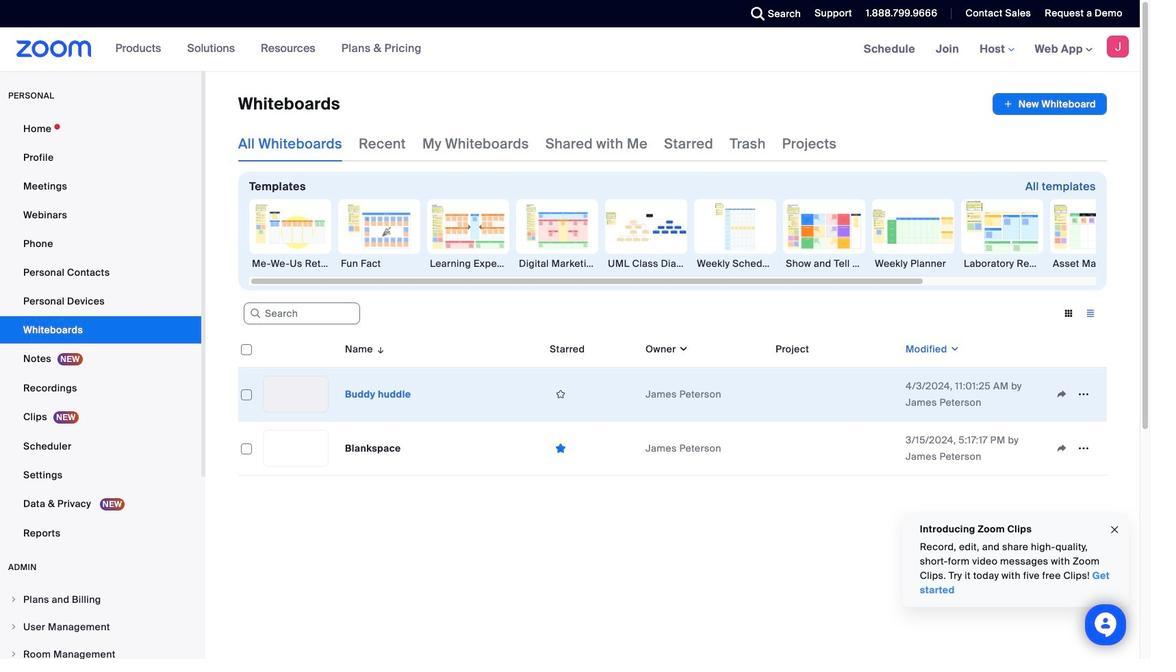 Task type: locate. For each thing, give the bounding box(es) containing it.
close image
[[1110, 522, 1121, 538]]

right image
[[10, 596, 18, 604], [10, 651, 18, 659]]

2 right image from the top
[[10, 651, 18, 659]]

down image
[[676, 343, 689, 356]]

weekly schedule element
[[695, 257, 777, 271]]

add image
[[1004, 97, 1014, 111]]

1 vertical spatial menu item
[[0, 614, 201, 640]]

meetings navigation
[[854, 27, 1141, 72]]

right image down right image
[[10, 651, 18, 659]]

2 cell from the top
[[771, 422, 901, 476]]

3 menu item from the top
[[0, 642, 201, 660]]

2 vertical spatial menu item
[[0, 642, 201, 660]]

cell for more options for buddy huddle image
[[771, 368, 901, 422]]

Search text field
[[244, 303, 360, 325]]

1 right image from the top
[[10, 596, 18, 604]]

menu item
[[0, 587, 201, 613], [0, 614, 201, 640], [0, 642, 201, 660]]

right image up right image
[[10, 596, 18, 604]]

0 vertical spatial right image
[[10, 596, 18, 604]]

right image
[[10, 623, 18, 632]]

blankspace element
[[345, 443, 401, 455]]

weekly planner element
[[873, 257, 955, 271]]

1 cell from the top
[[771, 368, 901, 422]]

1 vertical spatial right image
[[10, 651, 18, 659]]

0 vertical spatial menu item
[[0, 587, 201, 613]]

arrow down image
[[373, 341, 386, 358]]

cell
[[771, 368, 901, 422], [771, 422, 901, 476]]

digital marketing canvas element
[[517, 257, 599, 271]]

admin menu menu
[[0, 587, 201, 660]]

cell for the more options for blankspace icon
[[771, 422, 901, 476]]

personal menu menu
[[0, 115, 201, 549]]

more options for blankspace image
[[1073, 443, 1095, 455]]

application
[[993, 93, 1108, 115], [238, 332, 1118, 486]]

1 vertical spatial application
[[238, 332, 1118, 486]]

thumbnail of blankspace image
[[264, 431, 328, 466]]

banner
[[0, 27, 1141, 72]]



Task type: vqa. For each thing, say whether or not it's contained in the screenshot.
TABS OF ALL WHITEBOARD PAGE tab list
yes



Task type: describe. For each thing, give the bounding box(es) containing it.
2 menu item from the top
[[0, 614, 201, 640]]

show and tell with a twist element
[[784, 257, 866, 271]]

buddy huddle element
[[345, 388, 411, 401]]

0 vertical spatial application
[[993, 93, 1108, 115]]

list mode, selected image
[[1080, 308, 1102, 320]]

tabs of all whiteboard page tab list
[[238, 126, 837, 162]]

zoom logo image
[[16, 40, 92, 58]]

fun fact element
[[338, 257, 421, 271]]

more options for buddy huddle image
[[1073, 388, 1095, 401]]

learning experience canvas element
[[427, 257, 510, 271]]

thumbnail of buddy huddle image
[[264, 377, 328, 412]]

grid mode, not selected image
[[1058, 308, 1080, 320]]

click to unstar the whiteboard blankspace image
[[550, 442, 572, 455]]

profile picture image
[[1108, 36, 1130, 58]]

me-we-us retrospective element
[[249, 257, 332, 271]]

1 menu item from the top
[[0, 587, 201, 613]]

product information navigation
[[105, 27, 432, 71]]

asset management element
[[1051, 257, 1133, 271]]

click to star the whiteboard buddy huddle image
[[550, 388, 572, 401]]

buddy huddle, modified at apr 03, 2024 by james peterson, link image
[[263, 376, 329, 413]]

uml class diagram element
[[606, 257, 688, 271]]

laboratory report element
[[962, 257, 1044, 271]]



